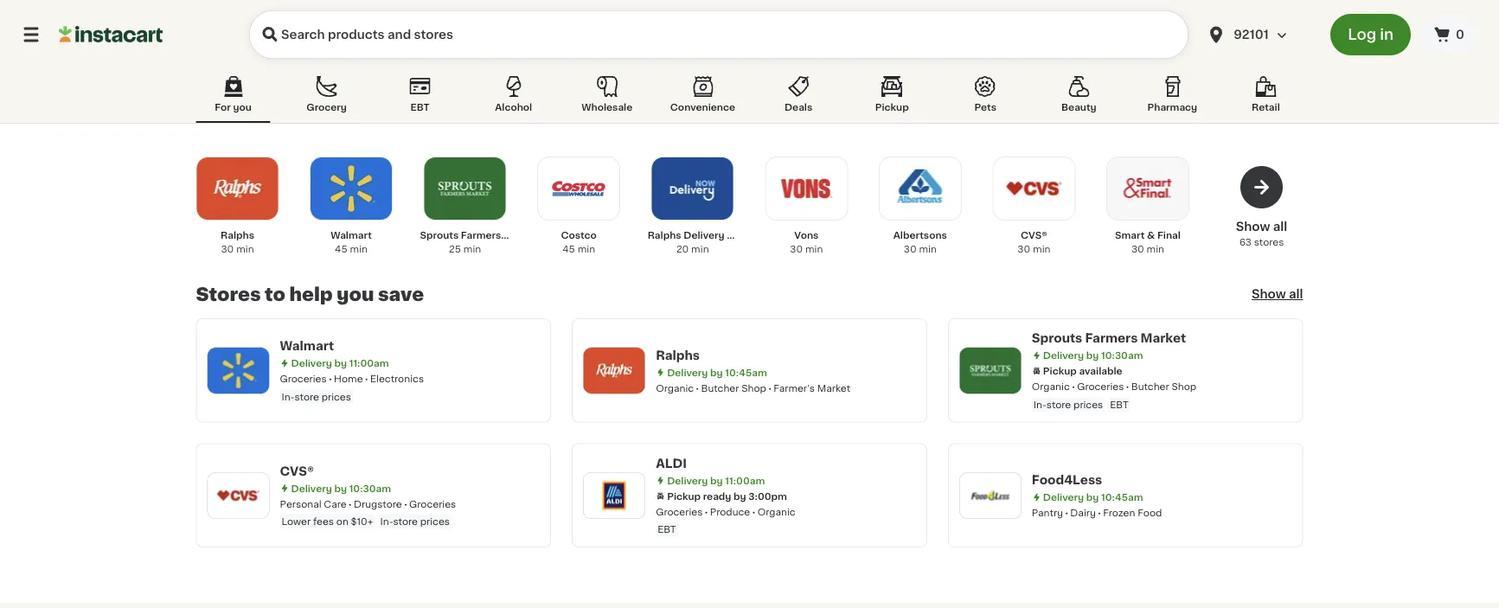 Task type: describe. For each thing, give the bounding box(es) containing it.
albertsons 30 min
[[894, 231, 947, 254]]

alcohol
[[495, 103, 532, 112]]

92101
[[1234, 29, 1269, 41]]

you inside "button"
[[233, 103, 252, 112]]

3:00pm
[[749, 491, 787, 501]]

aldi logo image
[[592, 473, 637, 518]]

for you button
[[196, 73, 270, 123]]

costco 45 min
[[561, 231, 597, 254]]

min for walmart 45 min
[[350, 244, 368, 254]]

grocery
[[306, 103, 347, 112]]

vons
[[794, 231, 819, 240]]

&
[[1147, 231, 1155, 240]]

sprouts farmers market
[[1032, 332, 1186, 344]]

lower
[[282, 517, 311, 526]]

sprouts farmers market logo image
[[968, 348, 1013, 393]]

log in
[[1348, 27, 1394, 42]]

prices inside personal care drugstore groceries lower fees on $10+ in-store prices
[[420, 517, 450, 526]]

groceries inside personal care drugstore groceries lower fees on $10+ in-store prices
[[409, 499, 456, 509]]

care
[[324, 499, 347, 509]]

10:30am for sprouts farmers market
[[1101, 351, 1143, 360]]

organic for organic butcher shop farmer's market
[[656, 383, 694, 393]]

stores to help you save
[[196, 285, 424, 303]]

by for sprouts farmers market
[[1086, 351, 1099, 360]]

by for food4less
[[1086, 492, 1099, 502]]

cvs® 30 min
[[1018, 231, 1051, 254]]

beauty
[[1061, 103, 1097, 112]]

show all 63 stores
[[1236, 221, 1288, 247]]

walmart image
[[322, 159, 381, 218]]

wholesale button
[[570, 73, 644, 123]]

prices inside organic groceries butcher shop in-store prices ebt
[[1074, 400, 1103, 409]]

pharmacy button
[[1135, 73, 1210, 123]]

by for cvs®
[[334, 484, 347, 493]]

20
[[676, 244, 689, 254]]

farmers for sprouts farmers market 25 min
[[461, 231, 501, 240]]

delivery for sprouts farmers market
[[1043, 351, 1084, 360]]

groceries home electronics in-store prices
[[280, 374, 424, 401]]

convenience
[[670, 103, 735, 112]]

walmart 45 min
[[331, 231, 372, 254]]

stores
[[1254, 237, 1284, 247]]

ralphs 30 min
[[221, 231, 254, 254]]

convenience button
[[663, 73, 742, 123]]

ebt inside button
[[411, 103, 430, 112]]

0 horizontal spatial butcher
[[701, 383, 739, 393]]

pickup for sprouts farmers market
[[1043, 366, 1077, 376]]

grocery button
[[289, 73, 364, 123]]

in
[[1380, 27, 1394, 42]]

vons image
[[777, 159, 836, 218]]

ebt inside organic groceries butcher shop in-store prices ebt
[[1110, 400, 1129, 409]]

pets
[[975, 103, 997, 112]]

sprouts farmers market 25 min
[[420, 231, 538, 254]]

costco
[[561, 231, 597, 240]]

ready
[[703, 491, 731, 501]]

frozen
[[1103, 508, 1135, 518]]

shop inside organic groceries butcher shop in-store prices ebt
[[1172, 382, 1197, 391]]

vons 30 min
[[790, 231, 823, 254]]

all for show all
[[1289, 288, 1303, 300]]

92101 button
[[1206, 10, 1310, 59]]

min inside sprouts farmers market 25 min
[[464, 244, 481, 254]]

store inside personal care drugstore groceries lower fees on $10+ in-store prices
[[393, 517, 418, 526]]

ralphs for ralphs 30 min
[[221, 231, 254, 240]]

produce
[[710, 507, 750, 516]]

45 for costco 45 min
[[563, 244, 575, 254]]

wholesale
[[582, 103, 633, 112]]

25
[[449, 244, 461, 254]]

for you
[[215, 103, 252, 112]]

delivery by 11:00am for aldi
[[667, 476, 765, 485]]

walmart for walmart 45 min
[[331, 231, 372, 240]]

stores
[[196, 285, 261, 303]]

groceries produce organic ebt
[[656, 507, 796, 534]]

by up the produce at the bottom of page
[[734, 491, 746, 501]]

ralphs image
[[208, 159, 267, 218]]

sprouts for sprouts farmers market
[[1032, 332, 1082, 344]]

prices inside groceries home electronics in-store prices
[[322, 392, 351, 401]]

organic butcher shop farmer's market
[[656, 383, 851, 393]]

pickup available
[[1043, 366, 1123, 376]]

deals
[[785, 103, 813, 112]]

0
[[1456, 29, 1465, 41]]

groceries inside groceries home electronics in-store prices
[[280, 374, 327, 384]]

electronics
[[370, 374, 424, 384]]

$10+
[[351, 517, 373, 526]]

63
[[1239, 237, 1252, 247]]

aldi
[[656, 457, 687, 469]]

now
[[727, 231, 749, 240]]

dairy
[[1070, 508, 1096, 518]]

pets button
[[948, 73, 1023, 123]]

log
[[1348, 27, 1377, 42]]

beauty button
[[1042, 73, 1116, 123]]

personal care drugstore groceries lower fees on $10+ in-store prices
[[280, 499, 456, 526]]

pantry dairy frozen food
[[1032, 508, 1162, 518]]

delivery by 10:45am for food4less
[[1043, 492, 1143, 502]]

smart
[[1115, 231, 1145, 240]]

food
[[1138, 508, 1162, 518]]

min for cvs® 30 min
[[1033, 244, 1051, 254]]

pickup inside pickup button
[[875, 103, 909, 112]]

11:00am for aldi
[[725, 476, 765, 485]]

ralphs logo image
[[592, 348, 637, 393]]

delivery for walmart
[[291, 359, 332, 368]]

pharmacy
[[1148, 103, 1198, 112]]

organic inside groceries produce organic ebt
[[758, 507, 796, 516]]

save
[[378, 285, 424, 303]]



Task type: locate. For each thing, give the bounding box(es) containing it.
0 horizontal spatial delivery by 11:00am
[[291, 359, 389, 368]]

1 vertical spatial market
[[1141, 332, 1186, 344]]

sprouts
[[420, 231, 459, 240], [1032, 332, 1082, 344]]

show for show all
[[1252, 288, 1286, 300]]

by for aldi
[[710, 476, 723, 485]]

drugstore
[[354, 499, 402, 509]]

food4less
[[1032, 474, 1102, 486]]

delivery by 10:30am for cvs®
[[291, 484, 391, 493]]

1 horizontal spatial cvs®
[[1021, 231, 1047, 240]]

30 for cvs® 30 min
[[1018, 244, 1031, 254]]

2 vertical spatial market
[[817, 383, 851, 393]]

cvs® for cvs®
[[280, 465, 314, 477]]

personal
[[280, 499, 321, 509]]

pickup
[[875, 103, 909, 112], [1043, 366, 1077, 376], [667, 491, 701, 501]]

min inside smart & final 30 min
[[1147, 244, 1164, 254]]

in- right walmart logo at the bottom of page
[[282, 392, 295, 401]]

sprouts farmers market image
[[436, 159, 495, 218]]

delivery for cvs®
[[291, 484, 332, 493]]

to
[[265, 285, 285, 303]]

prices down home
[[322, 392, 351, 401]]

min inside costco 45 min
[[578, 244, 595, 254]]

1 vertical spatial 10:45am
[[1101, 492, 1143, 502]]

1 horizontal spatial all
[[1289, 288, 1303, 300]]

0 button
[[1421, 17, 1479, 52]]

0 vertical spatial delivery by 11:00am
[[291, 359, 389, 368]]

delivery down the food4less
[[1043, 492, 1084, 502]]

10:45am
[[725, 367, 767, 377], [1101, 492, 1143, 502]]

delivery by 11:00am up ready
[[667, 476, 765, 485]]

smart & final 30 min
[[1115, 231, 1181, 254]]

0 vertical spatial ebt
[[411, 103, 430, 112]]

pantry
[[1032, 508, 1063, 518]]

0 horizontal spatial organic
[[656, 383, 694, 393]]

0 horizontal spatial delivery by 10:30am
[[291, 484, 391, 493]]

2 horizontal spatial market
[[1141, 332, 1186, 344]]

10:30am up the drugstore
[[349, 484, 391, 493]]

farmer's
[[774, 383, 815, 393]]

farmers
[[461, 231, 501, 240], [1085, 332, 1138, 344]]

10:30am
[[1101, 351, 1143, 360], [349, 484, 391, 493]]

store down the drugstore
[[393, 517, 418, 526]]

ralphs delivery now image
[[663, 159, 722, 218]]

pickup for aldi
[[667, 491, 701, 501]]

30 for albertsons 30 min
[[904, 244, 917, 254]]

0 horizontal spatial cvs®
[[280, 465, 314, 477]]

11:00am up pickup ready by 3:00pm
[[725, 476, 765, 485]]

0 vertical spatial show
[[1236, 221, 1270, 233]]

pickup ready by 3:00pm
[[667, 491, 787, 501]]

1 horizontal spatial 10:30am
[[1101, 351, 1143, 360]]

delivery by 10:45am
[[667, 367, 767, 377], [1043, 492, 1143, 502]]

groceries left home
[[280, 374, 327, 384]]

1 horizontal spatial prices
[[420, 517, 450, 526]]

30 for ralphs 30 min
[[221, 244, 234, 254]]

by up available
[[1086, 351, 1099, 360]]

2 vertical spatial ebt
[[658, 525, 676, 534]]

0 horizontal spatial market
[[504, 231, 538, 240]]

min inside the ralphs 30 min
[[236, 244, 254, 254]]

cvs® logo image
[[216, 473, 261, 518]]

0 horizontal spatial shop
[[742, 383, 766, 393]]

instacart image
[[59, 24, 163, 45]]

8 min from the left
[[1033, 244, 1051, 254]]

organic right ralphs logo
[[656, 383, 694, 393]]

farmers up 25
[[461, 231, 501, 240]]

you right help
[[337, 285, 374, 303]]

show for show all 63 stores
[[1236, 221, 1270, 233]]

delivery
[[684, 231, 725, 240], [1043, 351, 1084, 360], [291, 359, 332, 368], [667, 367, 708, 377], [667, 476, 708, 485], [291, 484, 332, 493], [1043, 492, 1084, 502]]

45 inside costco 45 min
[[563, 244, 575, 254]]

in- inside organic groceries butcher shop in-store prices ebt
[[1034, 400, 1047, 409]]

1 vertical spatial walmart
[[280, 340, 334, 352]]

min down the walmart image
[[350, 244, 368, 254]]

min for ralphs 30 min
[[236, 244, 254, 254]]

log in button
[[1331, 14, 1411, 55]]

all
[[1273, 221, 1288, 233], [1289, 288, 1303, 300]]

0 horizontal spatial store
[[295, 392, 319, 401]]

1 horizontal spatial 10:45am
[[1101, 492, 1143, 502]]

delivery down aldi
[[667, 476, 708, 485]]

groceries
[[280, 374, 327, 384], [1077, 382, 1124, 391], [409, 499, 456, 509], [656, 507, 703, 516]]

min down 'vons'
[[805, 244, 823, 254]]

market for sprouts farmers market 25 min
[[504, 231, 538, 240]]

deals button
[[761, 73, 836, 123]]

0 vertical spatial you
[[233, 103, 252, 112]]

show down stores
[[1252, 288, 1286, 300]]

1 vertical spatial ebt
[[1110, 400, 1129, 409]]

1 vertical spatial 11:00am
[[725, 476, 765, 485]]

2 horizontal spatial prices
[[1074, 400, 1103, 409]]

cvs®
[[1021, 231, 1047, 240], [280, 465, 314, 477]]

on
[[336, 517, 348, 526]]

45 up stores to help you save
[[335, 244, 348, 254]]

retail button
[[1229, 73, 1303, 123]]

min for costco 45 min
[[578, 244, 595, 254]]

1 vertical spatial delivery by 10:45am
[[1043, 492, 1143, 502]]

butcher
[[1131, 382, 1169, 391], [701, 383, 739, 393]]

None search field
[[249, 10, 1189, 59]]

in- down pickup available
[[1034, 400, 1047, 409]]

10:45am for ralphs
[[725, 367, 767, 377]]

by up home
[[334, 359, 347, 368]]

11:00am for walmart
[[349, 359, 389, 368]]

market inside sprouts farmers market 25 min
[[504, 231, 538, 240]]

Search field
[[249, 10, 1189, 59]]

2 horizontal spatial ebt
[[1110, 400, 1129, 409]]

delivery by 10:30am up care
[[291, 484, 391, 493]]

ralphs for ralphs delivery now 20 min
[[648, 231, 681, 240]]

1 horizontal spatial 45
[[563, 244, 575, 254]]

7 min from the left
[[919, 244, 937, 254]]

show up 63
[[1236, 221, 1270, 233]]

delivery by 11:00am up home
[[291, 359, 389, 368]]

10:30am for cvs®
[[349, 484, 391, 493]]

3 30 from the left
[[904, 244, 917, 254]]

delivery by 11:00am
[[291, 359, 389, 368], [667, 476, 765, 485]]

1 vertical spatial 10:30am
[[349, 484, 391, 493]]

retail
[[1252, 103, 1280, 112]]

cvs® for cvs® 30 min
[[1021, 231, 1047, 240]]

0 vertical spatial 10:30am
[[1101, 351, 1143, 360]]

10:30am down sprouts farmers market
[[1101, 351, 1143, 360]]

all inside show all 63 stores
[[1273, 221, 1288, 233]]

store right walmart logo at the bottom of page
[[295, 392, 319, 401]]

organic inside organic groceries butcher shop in-store prices ebt
[[1032, 382, 1070, 391]]

0 vertical spatial delivery by 10:45am
[[667, 367, 767, 377]]

0 vertical spatial market
[[504, 231, 538, 240]]

1 horizontal spatial butcher
[[1131, 382, 1169, 391]]

stores to help you save tab panel
[[187, 151, 1312, 548]]

groceries down available
[[1077, 382, 1124, 391]]

1 horizontal spatial delivery by 11:00am
[[667, 476, 765, 485]]

ralphs right ralphs logo
[[656, 349, 700, 361]]

sprouts inside sprouts farmers market 25 min
[[420, 231, 459, 240]]

groceries inside organic groceries butcher shop in-store prices ebt
[[1077, 382, 1124, 391]]

delivery up the personal
[[291, 484, 332, 493]]

prices down pickup available
[[1074, 400, 1103, 409]]

min up stores
[[236, 244, 254, 254]]

by for walmart
[[334, 359, 347, 368]]

30 for vons 30 min
[[790, 244, 803, 254]]

4 30 from the left
[[1018, 244, 1031, 254]]

45 for walmart 45 min
[[335, 244, 348, 254]]

walmart down stores to help you save
[[280, 340, 334, 352]]

by for ralphs
[[710, 367, 723, 377]]

delivery by 10:30am for sprouts farmers market
[[1043, 351, 1143, 360]]

delivery for aldi
[[667, 476, 708, 485]]

1 min from the left
[[236, 244, 254, 254]]

fees
[[313, 517, 334, 526]]

92101 button
[[1196, 10, 1320, 59]]

11:00am
[[349, 359, 389, 368], [725, 476, 765, 485]]

30 inside albertsons 30 min
[[904, 244, 917, 254]]

45
[[335, 244, 348, 254], [563, 244, 575, 254]]

1 horizontal spatial ebt
[[658, 525, 676, 534]]

ebt button
[[383, 73, 457, 123]]

pickup up 'albertsons' image
[[875, 103, 909, 112]]

min for albertsons 30 min
[[919, 244, 937, 254]]

1 30 from the left
[[221, 244, 234, 254]]

min right 25
[[464, 244, 481, 254]]

you right "for"
[[233, 103, 252, 112]]

2 horizontal spatial in-
[[1034, 400, 1047, 409]]

0 vertical spatial all
[[1273, 221, 1288, 233]]

0 horizontal spatial delivery by 10:45am
[[667, 367, 767, 377]]

min right "20"
[[691, 244, 709, 254]]

1 horizontal spatial store
[[393, 517, 418, 526]]

1 horizontal spatial pickup
[[875, 103, 909, 112]]

1 45 from the left
[[335, 244, 348, 254]]

1 horizontal spatial in-
[[380, 517, 393, 526]]

30 inside the ralphs 30 min
[[221, 244, 234, 254]]

cvs® up the personal
[[280, 465, 314, 477]]

2 45 from the left
[[563, 244, 575, 254]]

6 min from the left
[[805, 244, 823, 254]]

show all
[[1252, 288, 1303, 300]]

1 vertical spatial delivery by 11:00am
[[667, 476, 765, 485]]

cvs® down cvs® image
[[1021, 231, 1047, 240]]

albertsons image
[[891, 159, 950, 218]]

0 horizontal spatial ebt
[[411, 103, 430, 112]]

1 vertical spatial you
[[337, 285, 374, 303]]

0 horizontal spatial sprouts
[[420, 231, 459, 240]]

1 horizontal spatial you
[[337, 285, 374, 303]]

store inside groceries home electronics in-store prices
[[295, 392, 319, 401]]

0 vertical spatial walmart
[[331, 231, 372, 240]]

farmers inside sprouts farmers market 25 min
[[461, 231, 501, 240]]

9 min from the left
[[1147, 244, 1164, 254]]

1 vertical spatial delivery by 10:30am
[[291, 484, 391, 493]]

2 horizontal spatial store
[[1047, 400, 1071, 409]]

30 down 'vons'
[[790, 244, 803, 254]]

30 down smart
[[1131, 244, 1144, 254]]

delivery up organic butcher shop farmer's market
[[667, 367, 708, 377]]

5 30 from the left
[[1131, 244, 1144, 254]]

min inside vons 30 min
[[805, 244, 823, 254]]

help
[[289, 285, 333, 303]]

smart & final image
[[1119, 159, 1177, 218]]

2 horizontal spatial pickup
[[1043, 366, 1077, 376]]

albertsons
[[894, 231, 947, 240]]

by up care
[[334, 484, 347, 493]]

0 horizontal spatial in-
[[282, 392, 295, 401]]

pickup button
[[855, 73, 929, 123]]

by up pantry dairy frozen food
[[1086, 492, 1099, 502]]

30 down albertsons
[[904, 244, 917, 254]]

delivery by 10:45am up organic butcher shop farmer's market
[[667, 367, 767, 377]]

4 min from the left
[[578, 244, 595, 254]]

30 down cvs® image
[[1018, 244, 1031, 254]]

store down pickup available
[[1047, 400, 1071, 409]]

organic for organic groceries butcher shop in-store prices ebt
[[1032, 382, 1070, 391]]

delivery up "20"
[[684, 231, 725, 240]]

30 inside cvs® 30 min
[[1018, 244, 1031, 254]]

sprouts for sprouts farmers market 25 min
[[420, 231, 459, 240]]

show inside popup button
[[1252, 288, 1286, 300]]

food4less logo image
[[968, 473, 1013, 518]]

available
[[1079, 366, 1123, 376]]

delivery for food4less
[[1043, 492, 1084, 502]]

delivery by 10:45am up pantry dairy frozen food
[[1043, 492, 1143, 502]]

0 vertical spatial 11:00am
[[349, 359, 389, 368]]

delivery up groceries home electronics in-store prices
[[291, 359, 332, 368]]

market left the costco
[[504, 231, 538, 240]]

1 horizontal spatial 11:00am
[[725, 476, 765, 485]]

you
[[233, 103, 252, 112], [337, 285, 374, 303]]

groceries inside groceries produce organic ebt
[[656, 507, 703, 516]]

cvs® image
[[1005, 159, 1064, 218]]

market right farmer's at the bottom right
[[817, 383, 851, 393]]

0 horizontal spatial you
[[233, 103, 252, 112]]

butcher inside organic groceries butcher shop in-store prices ebt
[[1131, 382, 1169, 391]]

show inside show all 63 stores
[[1236, 221, 1270, 233]]

show all button
[[1252, 285, 1303, 303]]

ralphs up "20"
[[648, 231, 681, 240]]

in- inside personal care drugstore groceries lower fees on $10+ in-store prices
[[380, 517, 393, 526]]

1 vertical spatial pickup
[[1043, 366, 1077, 376]]

min inside albertsons 30 min
[[919, 244, 937, 254]]

by up organic butcher shop farmer's market
[[710, 367, 723, 377]]

groceries down aldi
[[656, 507, 703, 516]]

costco image
[[550, 159, 608, 218]]

ebt
[[411, 103, 430, 112], [1110, 400, 1129, 409], [658, 525, 676, 534]]

0 vertical spatial farmers
[[461, 231, 501, 240]]

prices right $10+
[[420, 517, 450, 526]]

1 horizontal spatial delivery by 10:30am
[[1043, 351, 1143, 360]]

2 min from the left
[[350, 244, 368, 254]]

2 horizontal spatial organic
[[1032, 382, 1070, 391]]

ebt inside groceries produce organic ebt
[[658, 525, 676, 534]]

market up organic groceries butcher shop in-store prices ebt
[[1141, 332, 1186, 344]]

1 horizontal spatial organic
[[758, 507, 796, 516]]

1 horizontal spatial market
[[817, 383, 851, 393]]

prices
[[322, 392, 351, 401], [1074, 400, 1103, 409], [420, 517, 450, 526]]

0 horizontal spatial all
[[1273, 221, 1288, 233]]

all inside popup button
[[1289, 288, 1303, 300]]

1 horizontal spatial delivery by 10:45am
[[1043, 492, 1143, 502]]

final
[[1157, 231, 1181, 240]]

farmers for sprouts farmers market
[[1085, 332, 1138, 344]]

min down the costco
[[578, 244, 595, 254]]

organic
[[1032, 382, 1070, 391], [656, 383, 694, 393], [758, 507, 796, 516]]

1 vertical spatial sprouts
[[1032, 332, 1082, 344]]

delivery for ralphs
[[667, 367, 708, 377]]

1 vertical spatial cvs®
[[280, 465, 314, 477]]

show
[[1236, 221, 1270, 233], [1252, 288, 1286, 300]]

organic groceries butcher shop in-store prices ebt
[[1032, 382, 1197, 409]]

market for sprouts farmers market
[[1141, 332, 1186, 344]]

in- down the drugstore
[[380, 517, 393, 526]]

0 horizontal spatial 10:45am
[[725, 367, 767, 377]]

min down &
[[1147, 244, 1164, 254]]

min down albertsons
[[919, 244, 937, 254]]

store
[[295, 392, 319, 401], [1047, 400, 1071, 409], [393, 517, 418, 526]]

30 inside smart & final 30 min
[[1131, 244, 1144, 254]]

2 30 from the left
[[790, 244, 803, 254]]

walmart
[[331, 231, 372, 240], [280, 340, 334, 352]]

0 horizontal spatial 11:00am
[[349, 359, 389, 368]]

5 min from the left
[[691, 244, 709, 254]]

walmart logo image
[[216, 348, 261, 393]]

10:45am for food4less
[[1101, 492, 1143, 502]]

min for vons 30 min
[[805, 244, 823, 254]]

0 horizontal spatial 45
[[335, 244, 348, 254]]

0 vertical spatial pickup
[[875, 103, 909, 112]]

in-
[[282, 392, 295, 401], [1034, 400, 1047, 409], [380, 517, 393, 526]]

2 vertical spatial pickup
[[667, 491, 701, 501]]

10:45am up organic butcher shop farmer's market
[[725, 367, 767, 377]]

30 inside vons 30 min
[[790, 244, 803, 254]]

1 horizontal spatial shop
[[1172, 382, 1197, 391]]

pickup left available
[[1043, 366, 1077, 376]]

shop categories tab list
[[196, 73, 1303, 123]]

in- inside groceries home electronics in-store prices
[[282, 392, 295, 401]]

delivery by 10:30am up available
[[1043, 351, 1143, 360]]

farmers up available
[[1085, 332, 1138, 344]]

alcohol button
[[476, 73, 551, 123]]

1 vertical spatial farmers
[[1085, 332, 1138, 344]]

store inside organic groceries butcher shop in-store prices ebt
[[1047, 400, 1071, 409]]

1 vertical spatial all
[[1289, 288, 1303, 300]]

ralphs for ralphs
[[656, 349, 700, 361]]

1 horizontal spatial sprouts
[[1032, 332, 1082, 344]]

3 min from the left
[[464, 244, 481, 254]]

45 down the costco
[[563, 244, 575, 254]]

market
[[504, 231, 538, 240], [1141, 332, 1186, 344], [817, 383, 851, 393]]

min down cvs® image
[[1033, 244, 1051, 254]]

ralphs inside ralphs delivery now 20 min
[[648, 231, 681, 240]]

you inside tab panel
[[337, 285, 374, 303]]

organic down 3:00pm on the bottom
[[758, 507, 796, 516]]

ralphs down ralphs image
[[221, 231, 254, 240]]

0 vertical spatial sprouts
[[420, 231, 459, 240]]

all for show all 63 stores
[[1273, 221, 1288, 233]]

10:45am up frozen
[[1101, 492, 1143, 502]]

delivery up pickup available
[[1043, 351, 1084, 360]]

delivery by 10:45am for ralphs
[[667, 367, 767, 377]]

groceries right the drugstore
[[409, 499, 456, 509]]

butcher left farmer's at the bottom right
[[701, 383, 739, 393]]

11:00am up home
[[349, 359, 389, 368]]

cvs® inside cvs® 30 min
[[1021, 231, 1047, 240]]

pickup left ready
[[667, 491, 701, 501]]

butcher down sprouts farmers market
[[1131, 382, 1169, 391]]

30 up stores
[[221, 244, 234, 254]]

0 horizontal spatial pickup
[[667, 491, 701, 501]]

walmart for walmart
[[280, 340, 334, 352]]

0 vertical spatial cvs®
[[1021, 231, 1047, 240]]

sprouts up pickup available
[[1032, 332, 1082, 344]]

1 vertical spatial show
[[1252, 288, 1286, 300]]

ralphs delivery now 20 min
[[648, 231, 749, 254]]

walmart down the walmart image
[[331, 231, 372, 240]]

0 vertical spatial delivery by 10:30am
[[1043, 351, 1143, 360]]

min inside ralphs delivery now 20 min
[[691, 244, 709, 254]]

0 horizontal spatial farmers
[[461, 231, 501, 240]]

organic down pickup available
[[1032, 382, 1070, 391]]

0 horizontal spatial 10:30am
[[349, 484, 391, 493]]

by up ready
[[710, 476, 723, 485]]

1 horizontal spatial farmers
[[1085, 332, 1138, 344]]

home
[[334, 374, 363, 384]]

delivery by 10:30am
[[1043, 351, 1143, 360], [291, 484, 391, 493]]

delivery by 11:00am for walmart
[[291, 359, 389, 368]]

shop
[[1172, 382, 1197, 391], [742, 383, 766, 393]]

min inside cvs® 30 min
[[1033, 244, 1051, 254]]

sprouts up 25
[[420, 231, 459, 240]]

0 horizontal spatial prices
[[322, 392, 351, 401]]

45 inside walmart 45 min
[[335, 244, 348, 254]]

delivery inside ralphs delivery now 20 min
[[684, 231, 725, 240]]

min
[[236, 244, 254, 254], [350, 244, 368, 254], [464, 244, 481, 254], [578, 244, 595, 254], [691, 244, 709, 254], [805, 244, 823, 254], [919, 244, 937, 254], [1033, 244, 1051, 254], [1147, 244, 1164, 254]]

min inside walmart 45 min
[[350, 244, 368, 254]]

by
[[1086, 351, 1099, 360], [334, 359, 347, 368], [710, 367, 723, 377], [710, 476, 723, 485], [334, 484, 347, 493], [734, 491, 746, 501], [1086, 492, 1099, 502]]

0 vertical spatial 10:45am
[[725, 367, 767, 377]]

for
[[215, 103, 231, 112]]



Task type: vqa. For each thing, say whether or not it's contained in the screenshot.


